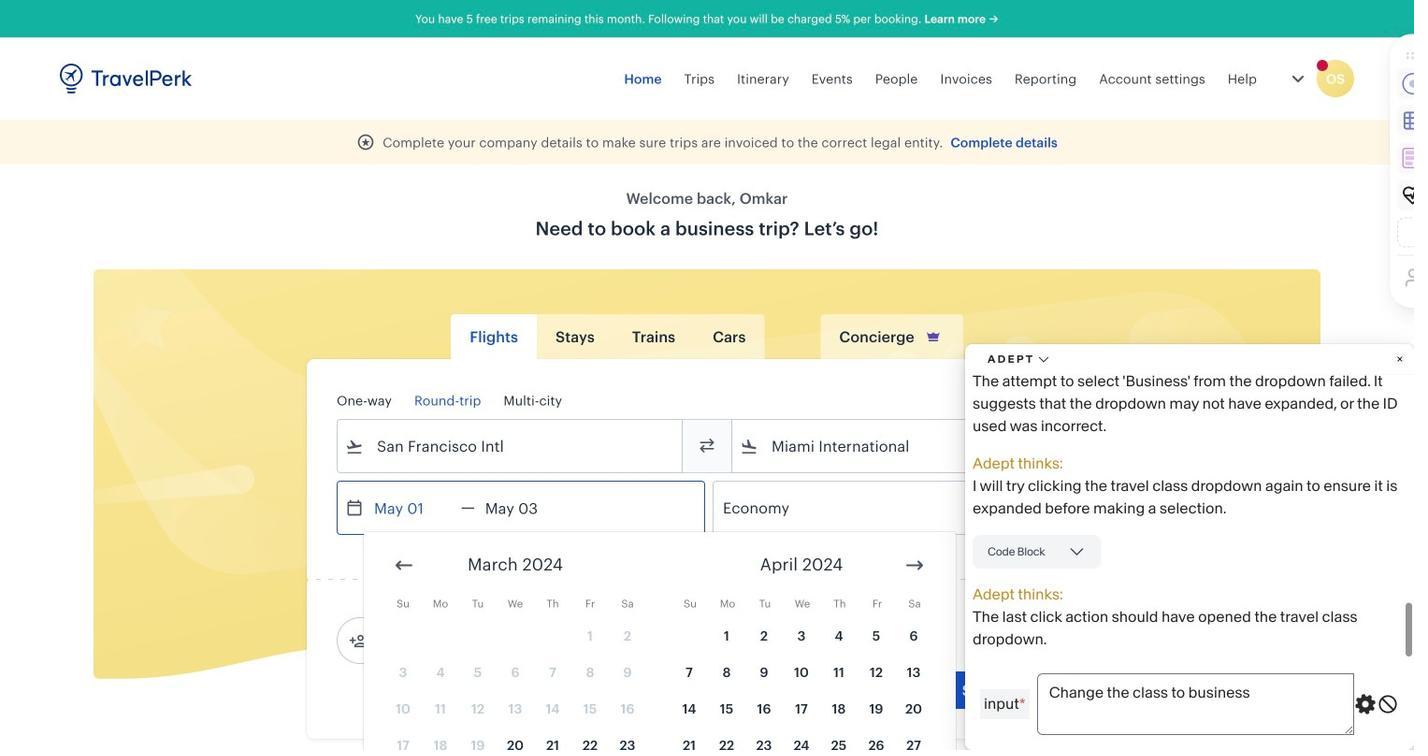Task type: describe. For each thing, give the bounding box(es) containing it.
From search field
[[364, 431, 658, 461]]

calendar application
[[364, 532, 1414, 750]]

To search field
[[759, 431, 1052, 461]]



Task type: locate. For each thing, give the bounding box(es) containing it.
move forward to switch to the next month. image
[[904, 554, 926, 577]]

Return text field
[[475, 482, 572, 534]]

Add first traveler search field
[[368, 626, 562, 656]]

move backward to switch to the previous month. image
[[393, 554, 415, 577]]

Depart text field
[[364, 482, 461, 534]]



